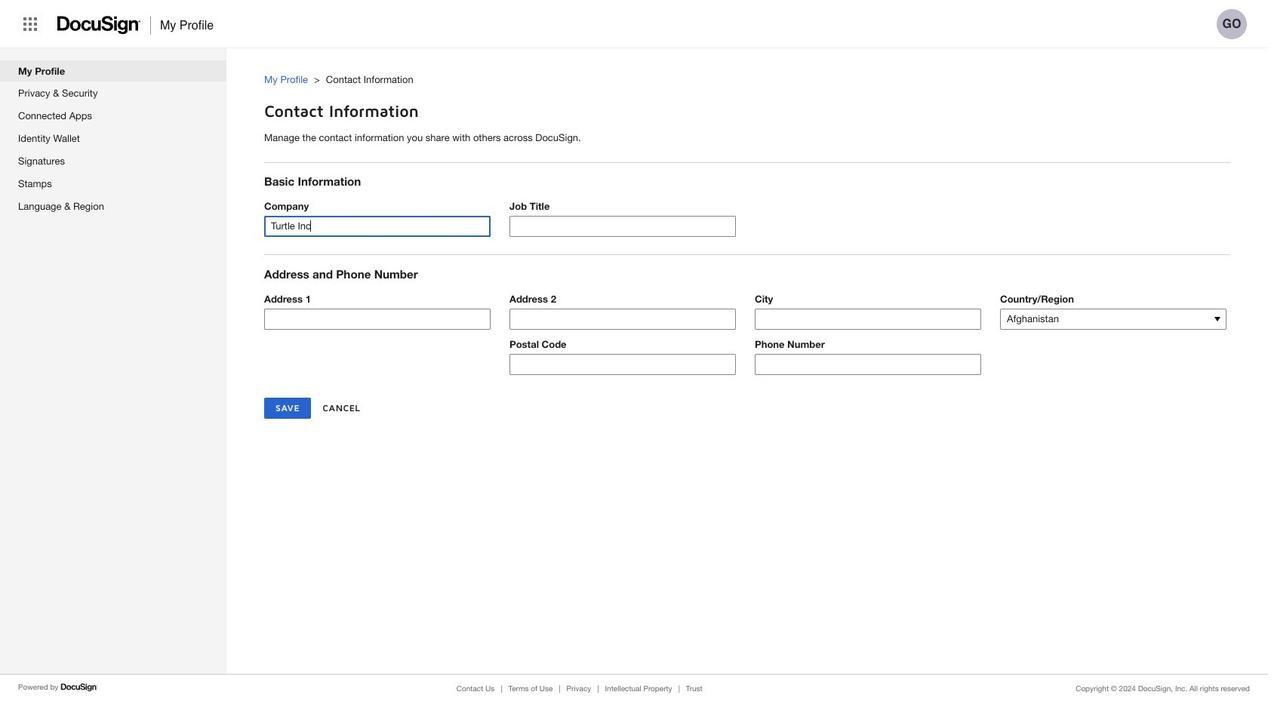 Task type: locate. For each thing, give the bounding box(es) containing it.
docusign image
[[57, 11, 141, 39], [61, 682, 98, 694]]

None text field
[[265, 309, 490, 329], [510, 309, 735, 329], [510, 355, 735, 374], [756, 355, 981, 374], [265, 309, 490, 329], [510, 309, 735, 329], [510, 355, 735, 374], [756, 355, 981, 374]]

None text field
[[265, 217, 490, 237], [510, 217, 735, 237], [756, 309, 981, 329], [265, 217, 490, 237], [510, 217, 735, 237], [756, 309, 981, 329]]



Task type: describe. For each thing, give the bounding box(es) containing it.
1 vertical spatial docusign image
[[61, 682, 98, 694]]

breadcrumb region
[[264, 58, 1269, 91]]

0 vertical spatial docusign image
[[57, 11, 141, 39]]



Task type: vqa. For each thing, say whether or not it's contained in the screenshot.
default profile image
no



